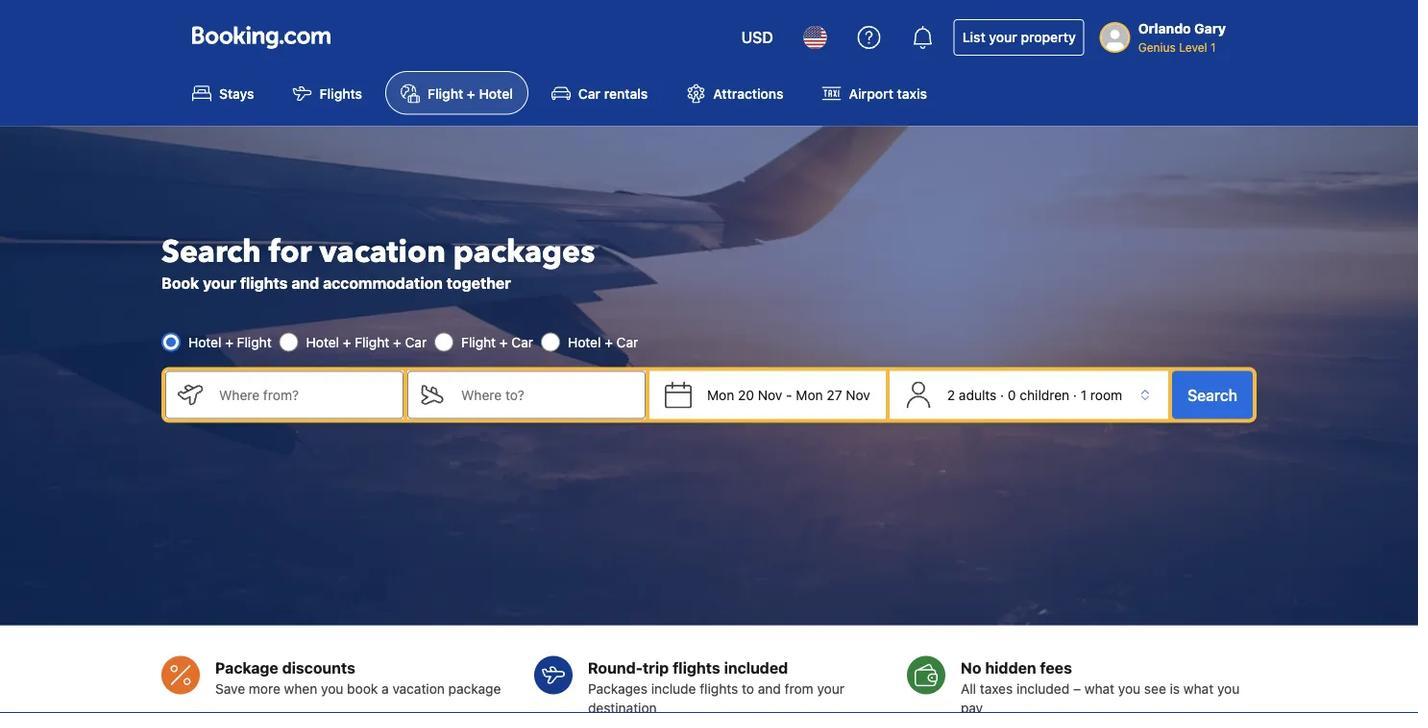 Task type: describe. For each thing, give the bounding box(es) containing it.
airport taxis
[[849, 85, 927, 101]]

2 mon from the left
[[796, 387, 823, 403]]

adults
[[959, 387, 997, 403]]

+ for flight + hotel
[[467, 85, 475, 101]]

mon 20 nov - mon 27 nov
[[707, 387, 870, 403]]

vacation inside search for vacation packages book your flights and accommodation together
[[319, 231, 446, 273]]

when
[[284, 681, 317, 697]]

0
[[1008, 387, 1016, 403]]

and inside round-trip flights included packages include flights to and from your destination
[[758, 681, 781, 697]]

package
[[448, 681, 501, 697]]

your inside search for vacation packages book your flights and accommodation together
[[203, 274, 236, 292]]

from
[[785, 681, 813, 697]]

Where to? field
[[446, 371, 646, 419]]

taxes
[[980, 681, 1013, 697]]

orlando
[[1138, 21, 1191, 37]]

car rentals
[[578, 85, 648, 101]]

flights for trip
[[700, 681, 738, 697]]

hotel for hotel + car
[[568, 334, 601, 350]]

1 · from the left
[[1000, 387, 1004, 403]]

more
[[249, 681, 280, 697]]

search button
[[1172, 371, 1253, 419]]

27
[[827, 387, 842, 403]]

flight + hotel link
[[385, 71, 528, 115]]

hotel for hotel + flight
[[188, 334, 221, 350]]

list your property
[[962, 29, 1076, 45]]

you inside package discounts save more when you book a vacation package
[[321, 681, 343, 697]]

together
[[446, 274, 511, 292]]

hotel + flight
[[188, 334, 272, 350]]

–
[[1073, 681, 1081, 697]]

hidden
[[985, 659, 1036, 677]]

vacation inside package discounts save more when you book a vacation package
[[392, 681, 445, 697]]

hotel + flight + car
[[306, 334, 427, 350]]

list your property link
[[954, 19, 1084, 56]]

rentals
[[604, 85, 648, 101]]

1 inside orlando gary genius level 1
[[1210, 40, 1216, 54]]

flight + hotel
[[428, 85, 513, 101]]

attractions
[[713, 85, 784, 101]]

2 adults · 0 children · 1 room
[[947, 387, 1122, 403]]

+ for hotel + flight
[[225, 334, 233, 350]]

airport
[[849, 85, 893, 101]]

list
[[962, 29, 985, 45]]

pay
[[961, 700, 983, 714]]

included inside no hidden fees all taxes included – what you see is what you pay
[[1016, 681, 1069, 697]]

package
[[215, 659, 278, 677]]

+ for flight + car
[[499, 334, 508, 350]]

1 nov from the left
[[758, 387, 782, 403]]

room
[[1090, 387, 1122, 403]]

trip
[[643, 659, 669, 677]]

1 mon from the left
[[707, 387, 734, 403]]

3 you from the left
[[1217, 681, 1240, 697]]

include
[[651, 681, 696, 697]]

booking.com online hotel reservations image
[[192, 26, 330, 49]]

all
[[961, 681, 976, 697]]

1 vertical spatial flights
[[673, 659, 720, 677]]

0 vertical spatial your
[[989, 29, 1017, 45]]

save
[[215, 681, 245, 697]]

round-
[[588, 659, 643, 677]]

1 what from the left
[[1084, 681, 1114, 697]]

children
[[1020, 387, 1069, 403]]

stays link
[[177, 71, 270, 115]]



Task type: vqa. For each thing, say whether or not it's contained in the screenshot.
the right Fri
no



Task type: locate. For each thing, give the bounding box(es) containing it.
0 vertical spatial search
[[161, 231, 261, 273]]

flights
[[320, 85, 362, 101]]

1 horizontal spatial and
[[758, 681, 781, 697]]

your right from
[[817, 681, 844, 697]]

1 down gary
[[1210, 40, 1216, 54]]

car
[[578, 85, 601, 101], [405, 334, 427, 350], [511, 334, 533, 350], [616, 334, 638, 350]]

search inside search for vacation packages book your flights and accommodation together
[[161, 231, 261, 273]]

0 horizontal spatial mon
[[707, 387, 734, 403]]

is
[[1170, 681, 1180, 697]]

1 vertical spatial 1
[[1081, 387, 1087, 403]]

destination
[[588, 700, 657, 714]]

1 horizontal spatial ·
[[1073, 387, 1077, 403]]

search for search for vacation packages book your flights and accommodation together
[[161, 231, 261, 273]]

packages
[[588, 681, 647, 697]]

1 horizontal spatial included
[[1016, 681, 1069, 697]]

1 vertical spatial and
[[758, 681, 781, 697]]

no hidden fees all taxes included – what you see is what you pay
[[961, 659, 1240, 714]]

level
[[1179, 40, 1207, 54]]

you down discounts
[[321, 681, 343, 697]]

and right to
[[758, 681, 781, 697]]

2 horizontal spatial your
[[989, 29, 1017, 45]]

attractions link
[[671, 71, 799, 115]]

vacation up the accommodation
[[319, 231, 446, 273]]

round-trip flights included packages include flights to and from your destination
[[588, 659, 844, 714]]

no
[[961, 659, 981, 677]]

1 vertical spatial search
[[1188, 386, 1237, 404]]

1 horizontal spatial what
[[1183, 681, 1214, 697]]

flight
[[428, 85, 463, 101], [237, 334, 272, 350], [355, 334, 389, 350], [461, 334, 496, 350]]

0 horizontal spatial search
[[161, 231, 261, 273]]

packages
[[453, 231, 595, 273]]

20
[[738, 387, 754, 403]]

0 horizontal spatial 1
[[1081, 387, 1087, 403]]

airport taxis link
[[807, 71, 942, 115]]

nov right 27
[[846, 387, 870, 403]]

search inside "search" button
[[1188, 386, 1237, 404]]

gary
[[1194, 21, 1226, 37]]

you left the see
[[1118, 681, 1141, 697]]

usd
[[741, 28, 773, 47]]

1 horizontal spatial nov
[[846, 387, 870, 403]]

1 horizontal spatial 1
[[1210, 40, 1216, 54]]

stays
[[219, 85, 254, 101]]

hotel
[[479, 85, 513, 101], [188, 334, 221, 350], [306, 334, 339, 350], [568, 334, 601, 350]]

flights left to
[[700, 681, 738, 697]]

+ for hotel + flight + car
[[343, 334, 351, 350]]

mon right "-"
[[796, 387, 823, 403]]

included inside round-trip flights included packages include flights to and from your destination
[[724, 659, 788, 677]]

property
[[1021, 29, 1076, 45]]

and inside search for vacation packages book your flights and accommodation together
[[291, 274, 319, 292]]

0 horizontal spatial included
[[724, 659, 788, 677]]

-
[[786, 387, 792, 403]]

0 vertical spatial included
[[724, 659, 788, 677]]

1 vertical spatial vacation
[[392, 681, 445, 697]]

hotel for hotel + flight + car
[[306, 334, 339, 350]]

1 you from the left
[[321, 681, 343, 697]]

book
[[347, 681, 378, 697]]

nov
[[758, 387, 782, 403], [846, 387, 870, 403]]

your
[[989, 29, 1017, 45], [203, 274, 236, 292], [817, 681, 844, 697]]

car rentals link
[[536, 71, 663, 115]]

0 horizontal spatial and
[[291, 274, 319, 292]]

0 vertical spatial and
[[291, 274, 319, 292]]

2 vertical spatial your
[[817, 681, 844, 697]]

book
[[161, 274, 199, 292]]

vacation right a
[[392, 681, 445, 697]]

0 vertical spatial vacation
[[319, 231, 446, 273]]

1 horizontal spatial your
[[817, 681, 844, 697]]

2 vertical spatial flights
[[700, 681, 738, 697]]

orlando gary genius level 1
[[1138, 21, 1226, 54]]

package discounts save more when you book a vacation package
[[215, 659, 501, 697]]

search for search
[[1188, 386, 1237, 404]]

2
[[947, 387, 955, 403]]

you right is
[[1217, 681, 1240, 697]]

your right the book
[[203, 274, 236, 292]]

Where from? field
[[204, 371, 404, 419]]

flights down for
[[240, 274, 288, 292]]

nov left "-"
[[758, 387, 782, 403]]

what right –
[[1084, 681, 1114, 697]]

2 what from the left
[[1183, 681, 1214, 697]]

+ for hotel + car
[[604, 334, 613, 350]]

search
[[161, 231, 261, 273], [1188, 386, 1237, 404]]

1
[[1210, 40, 1216, 54], [1081, 387, 1087, 403]]

what right is
[[1183, 681, 1214, 697]]

0 horizontal spatial ·
[[1000, 387, 1004, 403]]

fees
[[1040, 659, 1072, 677]]

flights inside search for vacation packages book your flights and accommodation together
[[240, 274, 288, 292]]

accommodation
[[323, 274, 443, 292]]

· left 0
[[1000, 387, 1004, 403]]

+
[[467, 85, 475, 101], [225, 334, 233, 350], [343, 334, 351, 350], [393, 334, 401, 350], [499, 334, 508, 350], [604, 334, 613, 350]]

1 left 'room'
[[1081, 387, 1087, 403]]

mon
[[707, 387, 734, 403], [796, 387, 823, 403]]

for
[[269, 231, 312, 273]]

hotel + car
[[568, 334, 638, 350]]

car inside car rentals link
[[578, 85, 601, 101]]

1 horizontal spatial mon
[[796, 387, 823, 403]]

flights
[[240, 274, 288, 292], [673, 659, 720, 677], [700, 681, 738, 697]]

your right list
[[989, 29, 1017, 45]]

and
[[291, 274, 319, 292], [758, 681, 781, 697]]

0 horizontal spatial you
[[321, 681, 343, 697]]

0 vertical spatial 1
[[1210, 40, 1216, 54]]

flights up include
[[673, 659, 720, 677]]

flights for for
[[240, 274, 288, 292]]

mon left 20
[[707, 387, 734, 403]]

included
[[724, 659, 788, 677], [1016, 681, 1069, 697]]

a
[[381, 681, 389, 697]]

0 horizontal spatial nov
[[758, 387, 782, 403]]

2 you from the left
[[1118, 681, 1141, 697]]

what
[[1084, 681, 1114, 697], [1183, 681, 1214, 697]]

search for vacation packages book your flights and accommodation together
[[161, 231, 595, 292]]

1 vertical spatial your
[[203, 274, 236, 292]]

taxis
[[897, 85, 927, 101]]

2 nov from the left
[[846, 387, 870, 403]]

you
[[321, 681, 343, 697], [1118, 681, 1141, 697], [1217, 681, 1240, 697]]

1 horizontal spatial search
[[1188, 386, 1237, 404]]

your inside round-trip flights included packages include flights to and from your destination
[[817, 681, 844, 697]]

0 horizontal spatial what
[[1084, 681, 1114, 697]]

discounts
[[282, 659, 355, 677]]

·
[[1000, 387, 1004, 403], [1073, 387, 1077, 403]]

0 horizontal spatial your
[[203, 274, 236, 292]]

and down for
[[291, 274, 319, 292]]

to
[[742, 681, 754, 697]]

see
[[1144, 681, 1166, 697]]

2 horizontal spatial you
[[1217, 681, 1240, 697]]

flights link
[[277, 71, 378, 115]]

2 · from the left
[[1073, 387, 1077, 403]]

1 horizontal spatial you
[[1118, 681, 1141, 697]]

flight + car
[[461, 334, 533, 350]]

usd button
[[730, 14, 785, 61]]

· right children
[[1073, 387, 1077, 403]]

vacation
[[319, 231, 446, 273], [392, 681, 445, 697]]

included up to
[[724, 659, 788, 677]]

included down fees
[[1016, 681, 1069, 697]]

0 vertical spatial flights
[[240, 274, 288, 292]]

1 vertical spatial included
[[1016, 681, 1069, 697]]

genius
[[1138, 40, 1176, 54]]



